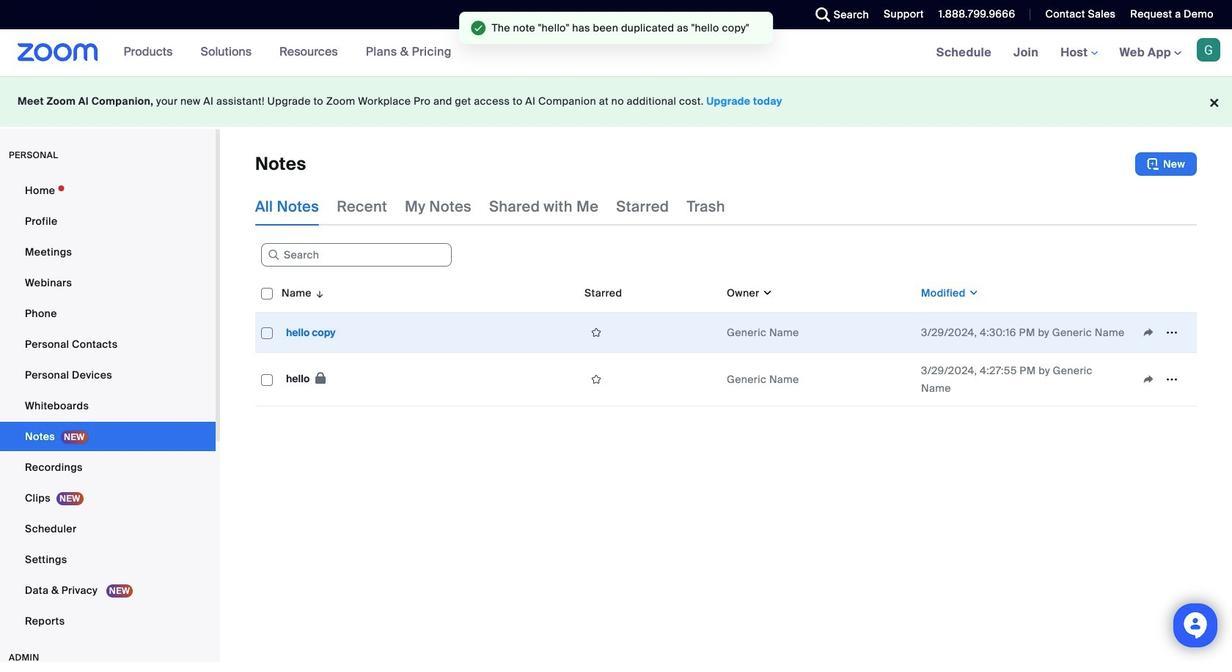 Task type: vqa. For each thing, say whether or not it's contained in the screenshot.
add ICON in the right top of the page
no



Task type: locate. For each thing, give the bounding box(es) containing it.
application
[[255, 274, 1197, 407], [1137, 322, 1191, 344], [1137, 369, 1191, 391]]

zoom logo image
[[18, 43, 98, 62]]

0 vertical spatial share image
[[1137, 326, 1160, 340]]

hello copy unstarred image
[[584, 326, 608, 340]]

share image up more options for hello icon
[[1137, 326, 1160, 340]]

banner
[[0, 29, 1232, 77]]

tabs of all notes page tab list
[[255, 188, 725, 226]]

footer
[[0, 76, 1232, 127]]

product information navigation
[[113, 29, 463, 76]]

1 vertical spatial share image
[[1137, 373, 1160, 386]]

personal menu menu
[[0, 176, 216, 638]]

2 share image from the top
[[1137, 373, 1160, 386]]

share image down more options for hello copy icon
[[1137, 373, 1160, 386]]

meetings navigation
[[925, 29, 1232, 77]]

profile picture image
[[1197, 38, 1220, 62]]

1 share image from the top
[[1137, 326, 1160, 340]]

share image
[[1137, 326, 1160, 340], [1137, 373, 1160, 386]]



Task type: describe. For each thing, give the bounding box(es) containing it.
application for hello copy unstarred 'image' at the left
[[1137, 322, 1191, 344]]

Search text field
[[261, 244, 452, 267]]

share image for more options for hello icon
[[1137, 373, 1160, 386]]

arrow down image
[[312, 285, 325, 302]]

success image
[[471, 21, 486, 35]]

share image for more options for hello copy icon
[[1137, 326, 1160, 340]]

more options for hello copy image
[[1160, 326, 1184, 340]]

more options for hello image
[[1160, 373, 1184, 386]]

application for the "hello unstarred" image at bottom
[[1137, 369, 1191, 391]]

hello unstarred image
[[584, 373, 608, 386]]



